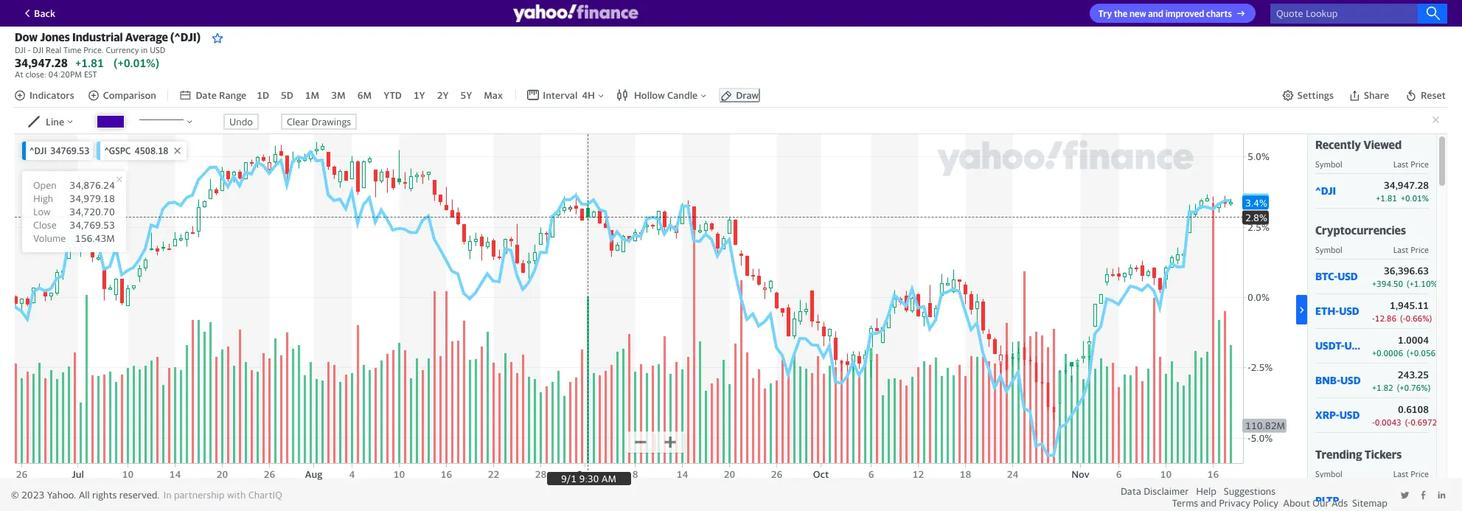 Task type: locate. For each thing, give the bounding box(es) containing it.
time
[[63, 45, 81, 55]]

help link
[[1197, 485, 1217, 497]]

3 last from the top
[[1394, 469, 1409, 479]]

partnership
[[174, 489, 225, 501]]

34,947.28 down real
[[15, 56, 68, 69]]

line button
[[28, 116, 75, 127]]

charts
[[1207, 8, 1233, 19]]

btc-usd
[[1316, 270, 1359, 283]]

1 vertical spatial price
[[1411, 245, 1430, 254]]

usd up usdt-usd
[[1340, 305, 1360, 317]]

last price for cryptocurrencies
[[1394, 245, 1430, 254]]

^dji down recently
[[1316, 185, 1337, 197]]

2 symbol from the top
[[1316, 245, 1343, 254]]

terms link
[[1173, 497, 1199, 509]]

0 horizontal spatial dji
[[15, 45, 26, 55]]

average
[[125, 30, 168, 44]]

34,947.28 inside "34,947.28 +1.81 +0.01%"
[[1385, 179, 1430, 191]]

dji left real
[[33, 45, 44, 55]]

currency
[[106, 45, 139, 55]]

36,396.63
[[1385, 265, 1430, 276]]

privacy
[[1220, 497, 1251, 509]]

last up "36,396.63"
[[1394, 245, 1409, 254]]

1 vertical spatial last price
[[1394, 245, 1430, 254]]

1 last price from the top
[[1394, 159, 1430, 169]]

jones
[[40, 30, 70, 44]]

+1.81 for 34,947.28 +1.81 +0.01%
[[1377, 193, 1398, 203]]

1 vertical spatial 34,947.28
[[1385, 179, 1430, 191]]

1 symbol from the top
[[1316, 159, 1343, 169]]

disclaimer
[[1144, 485, 1189, 497]]

3 price from the top
[[1411, 469, 1430, 479]]

chartiq
[[248, 489, 282, 501]]

- down dow
[[28, 45, 31, 55]]

0.6108 -0.0043 (-0.6972%)
[[1373, 403, 1448, 427]]

cryptocurrencies
[[1316, 223, 1407, 237]]

last price
[[1394, 159, 1430, 169], [1394, 245, 1430, 254], [1394, 469, 1430, 479]]

2 last from the top
[[1394, 245, 1409, 254]]

1 vertical spatial ^dji
[[1316, 185, 1337, 197]]

- inside "1,945.11 -12.86 (-0.66%)"
[[1373, 313, 1376, 323]]

^dji for ^dji
[[1316, 185, 1337, 197]]

©
[[11, 489, 19, 501]]

0 horizontal spatial +1.81
[[75, 56, 104, 69]]

36,396.63 +394.50 (+1.10%)
[[1373, 265, 1441, 288]]

clear
[[287, 116, 309, 127]]

- for xrp-usd
[[1373, 417, 1376, 427]]

2 vertical spatial price
[[1411, 469, 1430, 479]]

price up "36,396.63"
[[1411, 245, 1430, 254]]

usd for xrp-
[[1340, 409, 1361, 421]]

symbol down recently
[[1316, 159, 1343, 169]]

help
[[1197, 485, 1217, 497]]

(- for xrp-usd
[[1406, 417, 1411, 427]]

viewed
[[1364, 138, 1402, 151]]

and right terms
[[1201, 497, 1217, 509]]

0 vertical spatial ^dji
[[30, 145, 47, 156]]

about our ads link
[[1284, 497, 1349, 509]]

symbol for recently viewed
[[1316, 159, 1343, 169]]

^dji
[[30, 145, 47, 156], [1316, 185, 1337, 197]]

243.25 +1.82 (+0.76%)
[[1373, 369, 1431, 392]]

3m
[[331, 89, 346, 101]]

0 vertical spatial and
[[1149, 8, 1164, 19]]

2y
[[437, 89, 449, 101]]

1 price from the top
[[1411, 159, 1430, 169]]

0 vertical spatial last
[[1394, 159, 1409, 169]]

last up follow on twitter image
[[1394, 469, 1409, 479]]

last price up 20.49
[[1394, 469, 1430, 479]]

^dji for ^dji 34769.53
[[30, 145, 47, 156]]

^dji left 34769.53
[[30, 145, 47, 156]]

eth-usd
[[1316, 305, 1360, 317]]

0 horizontal spatial 34,947.28
[[15, 56, 68, 69]]

max
[[484, 89, 503, 101]]

- inside '0.6108 -0.0043 (-0.6972%)'
[[1373, 417, 1376, 427]]

search image
[[1427, 6, 1442, 21]]

bnb-usd
[[1316, 374, 1362, 387]]

dow
[[15, 30, 38, 44]]

0 vertical spatial +1.81
[[75, 56, 104, 69]]

2 last price from the top
[[1394, 245, 1430, 254]]

+1.81 down dji - dji real time price. currency in usd
[[75, 56, 104, 69]]

price for cryptocurrencies
[[1411, 245, 1430, 254]]

price.
[[83, 45, 104, 55]]

data
[[1121, 485, 1142, 497]]

1 vertical spatial +1.81
[[1377, 193, 1398, 203]]

2 vertical spatial symbol
[[1316, 469, 1343, 479]]

0 vertical spatial symbol
[[1316, 159, 1343, 169]]

1 horizontal spatial +1.81
[[1377, 193, 1398, 203]]

btc-
[[1316, 270, 1338, 283]]

34,947.28 up +0.01%
[[1385, 179, 1430, 191]]

0 vertical spatial price
[[1411, 159, 1430, 169]]

0 vertical spatial (-
[[1401, 313, 1407, 323]]

usd down bnb-usd link
[[1340, 409, 1361, 421]]

(- inside "1,945.11 -12.86 (-0.66%)"
[[1401, 313, 1407, 323]]

interval
[[543, 89, 578, 101]]

tickers
[[1365, 448, 1403, 461]]

last down "viewed"
[[1394, 159, 1409, 169]]

Quote Lookup text field
[[1271, 3, 1448, 23]]

0 vertical spatial last price
[[1394, 159, 1430, 169]]

1 vertical spatial -
[[1373, 313, 1376, 323]]

dji down dow
[[15, 45, 26, 55]]

symbol down trending
[[1316, 469, 1343, 479]]

usd
[[150, 45, 166, 55], [1338, 270, 1359, 283], [1340, 305, 1360, 317], [1345, 339, 1366, 352], [1341, 374, 1362, 387], [1340, 409, 1361, 421]]

show more image
[[1297, 304, 1308, 316]]

xrp-usd
[[1316, 409, 1361, 421]]

symbol up btc-
[[1316, 245, 1343, 254]]

1 vertical spatial and
[[1201, 497, 1217, 509]]

usd left +0.0006
[[1345, 339, 1366, 352]]

1 dji from the left
[[15, 45, 26, 55]]

drawings
[[312, 116, 351, 127]]

price
[[1411, 159, 1430, 169], [1411, 245, 1430, 254], [1411, 469, 1430, 479]]

2 vertical spatial last price
[[1394, 469, 1430, 479]]

price for recently viewed
[[1411, 159, 1430, 169]]

last for trending tickers
[[1394, 469, 1409, 479]]

symbol for cryptocurrencies
[[1316, 245, 1343, 254]]

2 vertical spatial last
[[1394, 469, 1409, 479]]

0 horizontal spatial ^dji
[[30, 145, 47, 156]]

1 horizontal spatial ^dji
[[1316, 185, 1337, 197]]

^dji link
[[1316, 185, 1366, 197]]

am
[[602, 473, 617, 484]]

usd up eth-usd link
[[1338, 270, 1359, 283]]

0 vertical spatial 34,947.28
[[15, 56, 68, 69]]

industrial
[[72, 30, 123, 44]]

3 last price from the top
[[1394, 469, 1430, 479]]

+1.81
[[75, 56, 104, 69], [1377, 193, 1398, 203]]

0.6108
[[1399, 403, 1430, 415]]

1 horizontal spatial 34,947.28
[[1385, 179, 1430, 191]]

line
[[46, 116, 64, 127]]

2 price from the top
[[1411, 245, 1430, 254]]

1 horizontal spatial and
[[1201, 497, 1217, 509]]

last for cryptocurrencies
[[1394, 245, 1409, 254]]

- up tickers
[[1373, 417, 1376, 427]]

improved
[[1166, 8, 1205, 19]]

1.0004 +0.0006 (+0.0562%)
[[1373, 334, 1451, 358]]

last price up "36,396.63"
[[1394, 245, 1430, 254]]

34,947.28
[[15, 56, 68, 69], [1385, 179, 1430, 191]]

34,947.28 +1.81 +0.01%
[[1377, 179, 1430, 203]]

1,945.11
[[1391, 299, 1430, 311]]

xrp-
[[1316, 409, 1340, 421]]

1 vertical spatial last
[[1394, 245, 1409, 254]]

+1.81 for 34,947.28 +1.81
[[75, 56, 104, 69]]

last
[[1394, 159, 1409, 169], [1394, 245, 1409, 254], [1394, 469, 1409, 479]]

and inside data disclaimer help suggestions terms and privacy policy about our ads sitemap
[[1201, 497, 1217, 509]]

sitemap link
[[1353, 497, 1388, 509]]

eth-usd link
[[1316, 305, 1366, 317]]

-
[[28, 45, 31, 55], [1373, 313, 1376, 323], [1373, 417, 1376, 427]]

terms
[[1173, 497, 1199, 509]]

+1.81 left +0.01%
[[1377, 193, 1398, 203]]

last price for trending tickers
[[1394, 469, 1430, 479]]

usdt-usd link
[[1316, 339, 1366, 352]]

1 vertical spatial (-
[[1406, 417, 1411, 427]]

last price for recently viewed
[[1394, 159, 1430, 169]]

^dji inside right column element
[[1316, 185, 1337, 197]]

bnb-usd link
[[1316, 374, 1366, 387]]

pltr link
[[1316, 494, 1366, 507]]

3 symbol from the top
[[1316, 469, 1343, 479]]

dji
[[15, 45, 26, 55], [33, 45, 44, 55]]

+1.81 inside "34,947.28 +1.81 +0.01%"
[[1377, 193, 1398, 203]]

dji - dji real time price. currency in usd
[[15, 45, 166, 55]]

price up 20.49
[[1411, 469, 1430, 479]]

privacy policy link
[[1220, 497, 1279, 509]]

- right eth-usd link
[[1373, 313, 1376, 323]]

- for eth-usd
[[1373, 313, 1376, 323]]

reset button
[[1405, 88, 1448, 103]]

last price up "34,947.28 +1.81 +0.01%"
[[1394, 159, 1430, 169]]

follow on twitter image
[[1401, 491, 1411, 500]]

1 vertical spatial symbol
[[1316, 245, 1343, 254]]

in
[[163, 489, 172, 501]]

usd left +1.82
[[1341, 374, 1362, 387]]

(- down 1,945.11
[[1401, 313, 1407, 323]]

2 vertical spatial -
[[1373, 417, 1376, 427]]

try
[[1099, 8, 1113, 19]]

0 horizontal spatial and
[[1149, 8, 1164, 19]]

1 horizontal spatial dji
[[33, 45, 44, 55]]

(- down the 0.6108
[[1406, 417, 1411, 427]]

4508.18
[[135, 145, 169, 156]]

back button
[[15, 4, 61, 22]]

(- inside '0.6108 -0.0043 (-0.6972%)'
[[1406, 417, 1411, 427]]

price up "34,947.28 +1.81 +0.01%"
[[1411, 159, 1430, 169]]

2 dji from the left
[[33, 45, 44, 55]]

and right the new
[[1149, 8, 1164, 19]]

draw button
[[719, 88, 761, 103]]

indicators button
[[14, 89, 74, 101]]

1 last from the top
[[1394, 159, 1409, 169]]

bnb-
[[1316, 374, 1341, 387]]

(-
[[1401, 313, 1407, 323], [1406, 417, 1411, 427]]



Task type: describe. For each thing, give the bounding box(es) containing it.
34769.53
[[50, 145, 90, 156]]

(+1.10%)
[[1408, 279, 1441, 288]]

reset
[[1422, 89, 1447, 101]]

suggestions link
[[1224, 485, 1276, 497]]

our
[[1313, 497, 1330, 509]]

hollow
[[634, 89, 665, 101]]

right column element
[[1308, 134, 1451, 511]]

34,979.18
[[70, 192, 115, 204]]

1d
[[257, 89, 269, 101]]

low
[[33, 206, 50, 217]]

(+0.76%)
[[1398, 383, 1431, 392]]

share button
[[1348, 88, 1391, 103]]

rights
[[92, 489, 117, 501]]

est
[[84, 69, 97, 79]]

usd for usdt-
[[1345, 339, 1366, 352]]

yahoo finance logo image
[[513, 4, 639, 22]]

settings button
[[1283, 89, 1334, 101]]

+0.0006
[[1373, 348, 1404, 358]]

20.49
[[1404, 489, 1430, 501]]

pltr
[[1316, 494, 1340, 507]]

9/1
[[561, 473, 577, 484]]

cryptocurrencies link
[[1316, 223, 1407, 237]]

0.0043
[[1376, 417, 1402, 427]]

5d
[[281, 89, 293, 101]]

high
[[33, 192, 53, 204]]

34,720.70
[[70, 206, 115, 217]]

range
[[219, 89, 247, 101]]

6m button
[[356, 88, 373, 103]]

clear drawings
[[287, 116, 351, 127]]

follow on facebook image
[[1419, 491, 1429, 500]]

34,769.53
[[70, 219, 115, 231]]

candle
[[668, 89, 698, 101]]

0.66%)
[[1406, 313, 1433, 323]]

back
[[34, 7, 55, 19]]

data disclaimer help suggestions terms and privacy policy about our ads sitemap
[[1121, 485, 1388, 509]]

1m button
[[304, 88, 321, 103]]

04:20pm
[[48, 69, 82, 79]]

12.86
[[1376, 313, 1397, 323]]

(+0.0562%)
[[1408, 348, 1451, 358]]

symbol for trending tickers
[[1316, 469, 1343, 479]]

243.25
[[1399, 369, 1430, 380]]

recently viewed
[[1316, 138, 1402, 151]]

9:30
[[580, 473, 599, 484]]

new
[[1130, 8, 1147, 19]]

2023
[[21, 489, 45, 501]]

recently
[[1316, 138, 1362, 151]]

yahoo.
[[47, 489, 76, 501]]

34,947.28 for 34,947.28 +1.81
[[15, 56, 68, 69]]

usd for btc-
[[1338, 270, 1359, 283]]

real
[[46, 45, 61, 55]]

0 vertical spatial -
[[28, 45, 31, 55]]

(- for eth-usd
[[1401, 313, 1407, 323]]

date
[[196, 89, 217, 101]]

1,945.11 -12.86 (-0.66%)
[[1373, 299, 1433, 323]]

all
[[79, 489, 90, 501]]

34,947.28 for 34,947.28 +1.81 +0.01%
[[1385, 179, 1430, 191]]

^dji 34769.53
[[30, 145, 90, 156]]

price for trending tickers
[[1411, 469, 1430, 479]]

settings
[[1298, 89, 1334, 101]]

trending
[[1316, 448, 1363, 461]]

at
[[15, 69, 23, 79]]

trending tickers link
[[1316, 448, 1403, 461]]

usd for bnb-
[[1341, 374, 1362, 387]]

and inside button
[[1149, 8, 1164, 19]]

34,947.28 +1.81
[[15, 56, 104, 69]]

hollow candle button
[[617, 89, 708, 101]]

dow jones industrial average (^dji)
[[15, 30, 201, 44]]

chart toolbar toolbar
[[14, 82, 1448, 108]]

close
[[33, 219, 57, 231]]

date range button
[[180, 89, 247, 101]]

1d button
[[255, 88, 271, 103]]

xrp-usd link
[[1316, 409, 1366, 421]]

follow on linkedin image
[[1438, 491, 1447, 500]]

sitemap
[[1353, 497, 1388, 509]]

with
[[227, 489, 246, 501]]

usd for eth-
[[1340, 305, 1360, 317]]

usd right in
[[150, 45, 166, 55]]

btc-usd link
[[1316, 270, 1366, 283]]

data disclaimer link
[[1121, 485, 1189, 497]]

ytd
[[384, 89, 402, 101]]

policy
[[1254, 497, 1279, 509]]

usdt-usd
[[1316, 339, 1366, 352]]

34,876.24
[[70, 179, 115, 191]]

comparison
[[103, 89, 156, 101]]

reserved.
[[119, 489, 160, 501]]

(+0.01%) at close:  04:20pm est
[[15, 56, 159, 79]]

last for recently viewed
[[1394, 159, 1409, 169]]

the
[[1115, 8, 1128, 19]]

draw
[[736, 89, 759, 101]]

156.43m
[[75, 232, 115, 244]]

share
[[1365, 89, 1390, 101]]

+1.82
[[1373, 383, 1394, 392]]

ads
[[1332, 497, 1349, 509]]

4h
[[582, 89, 595, 101]]

close:
[[25, 69, 46, 79]]

try the new and improved charts
[[1099, 8, 1233, 19]]

6m
[[358, 89, 372, 101]]

interval 4h
[[543, 89, 595, 101]]

nav element
[[180, 88, 505, 103]]



Task type: vqa. For each thing, say whether or not it's contained in the screenshot.
(- in "0.6108 -0.0043 (-0.6972%)"
yes



